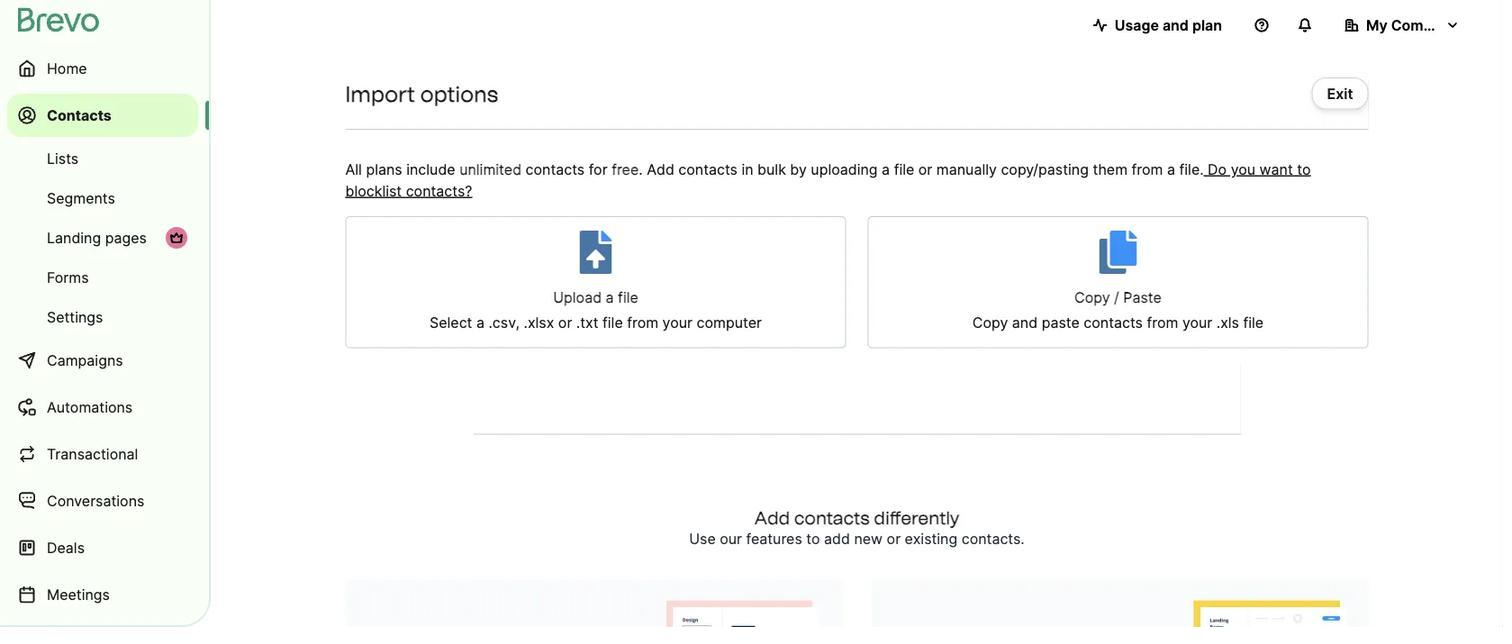 Task type: describe. For each thing, give the bounding box(es) containing it.
use
[[689, 530, 716, 548]]

contacts inside "copy / paste copy and paste contacts from your .xls file"
[[1084, 314, 1143, 332]]

to inside the add contacts differently use our features to add new or existing contacts.
[[807, 530, 820, 548]]

.xls
[[1217, 314, 1240, 332]]

campaigns
[[47, 351, 123, 369]]

plans
[[366, 160, 402, 178]]

add contacts differently use our features to add new or existing contacts.
[[689, 507, 1025, 548]]

exit
[[1328, 85, 1354, 102]]

from inside "upload a file select a .csv, .xlsx or .txt file from your computer"
[[627, 314, 659, 332]]

contacts
[[47, 106, 112, 124]]

deals
[[47, 539, 85, 556]]

file.
[[1180, 160, 1204, 178]]

conversations
[[47, 492, 144, 510]]

upload a file select a .csv, .xlsx or .txt file from your computer
[[430, 289, 762, 332]]

file right uploading at the top right of the page
[[894, 160, 915, 178]]

my company button
[[1331, 7, 1475, 43]]

them
[[1093, 160, 1128, 178]]

.csv,
[[489, 314, 520, 332]]

usage and plan button
[[1079, 7, 1237, 43]]

home
[[47, 59, 87, 77]]

usage and plan
[[1115, 16, 1223, 34]]

campaigns link
[[7, 339, 198, 382]]

contacts.
[[962, 530, 1025, 548]]

my
[[1367, 16, 1388, 34]]

landing pages
[[47, 229, 147, 246]]

landing pages link
[[7, 220, 198, 256]]

contacts inside the add contacts differently use our features to add new or existing contacts.
[[794, 507, 870, 528]]

transactional link
[[7, 432, 198, 476]]

left___rvooi image
[[169, 231, 184, 245]]

and inside "copy / paste copy and paste contacts from your .xls file"
[[1013, 314, 1038, 332]]

our
[[720, 530, 742, 548]]

your inside "upload a file select a .csv, .xlsx or .txt file from your computer"
[[663, 314, 693, 332]]

differently
[[874, 507, 960, 528]]

and inside "button"
[[1163, 16, 1189, 34]]

add
[[824, 530, 851, 548]]

automations
[[47, 398, 133, 416]]

contacts link
[[7, 94, 198, 137]]

deals link
[[7, 526, 198, 569]]

existing
[[905, 530, 958, 548]]

add inside the add contacts differently use our features to add new or existing contacts.
[[755, 507, 790, 528]]

from inside "copy / paste copy and paste contacts from your .xls file"
[[1147, 314, 1179, 332]]

contacts left for
[[526, 160, 585, 178]]

you
[[1231, 160, 1256, 178]]

meetings link
[[7, 573, 198, 616]]

.xlsx
[[524, 314, 554, 332]]

copy/pasting
[[1001, 160, 1089, 178]]

a right uploading at the top right of the page
[[882, 160, 890, 178]]

import options
[[346, 81, 498, 107]]

paste
[[1124, 289, 1162, 306]]

by
[[790, 160, 807, 178]]

segments link
[[7, 180, 198, 216]]

from right them
[[1132, 160, 1164, 178]]

file right upload
[[618, 289, 639, 306]]

/
[[1115, 289, 1120, 306]]



Task type: locate. For each thing, give the bounding box(es) containing it.
settings
[[47, 308, 103, 326]]

copy / paste copy and paste contacts from your .xls file
[[973, 289, 1264, 332]]

usage
[[1115, 16, 1160, 34]]

forms
[[47, 269, 89, 286]]

0 horizontal spatial add
[[647, 160, 675, 178]]

all plans include unlimited contacts for free . add contacts in bulk by uploading a file or manually copy/pasting them from a file.
[[346, 160, 1204, 178]]

forms link
[[7, 259, 198, 296]]

settings link
[[7, 299, 198, 335]]

from down paste
[[1147, 314, 1179, 332]]

a
[[882, 160, 890, 178], [1168, 160, 1176, 178], [606, 289, 614, 306], [477, 314, 485, 332]]

from
[[1132, 160, 1164, 178], [627, 314, 659, 332], [1147, 314, 1179, 332]]

your
[[663, 314, 693, 332], [1183, 314, 1213, 332]]

free
[[612, 160, 639, 178]]

want
[[1260, 160, 1294, 178]]

1 vertical spatial and
[[1013, 314, 1038, 332]]

pages
[[105, 229, 147, 246]]

file right .xls
[[1244, 314, 1264, 332]]

and left plan
[[1163, 16, 1189, 34]]

a right upload
[[606, 289, 614, 306]]

.
[[639, 160, 643, 178]]

1 your from the left
[[663, 314, 693, 332]]

0 vertical spatial and
[[1163, 16, 1189, 34]]

file right .txt
[[603, 314, 623, 332]]

contacts down the /
[[1084, 314, 1143, 332]]

upload
[[553, 289, 602, 306]]

contacts left 'in'
[[679, 160, 738, 178]]

options
[[420, 81, 498, 107]]

to
[[1298, 160, 1312, 178], [807, 530, 820, 548]]

0 vertical spatial to
[[1298, 160, 1312, 178]]

or right new
[[887, 530, 901, 548]]

do you want to blocklist contacts?
[[346, 160, 1312, 200]]

to inside do you want to blocklist contacts?
[[1298, 160, 1312, 178]]

add right .
[[647, 160, 675, 178]]

file inside "copy / paste copy and paste contacts from your .xls file"
[[1244, 314, 1264, 332]]

2 vertical spatial or
[[887, 530, 901, 548]]

1 vertical spatial add
[[755, 507, 790, 528]]

a left .csv,
[[477, 314, 485, 332]]

.txt
[[577, 314, 599, 332]]

0 horizontal spatial your
[[663, 314, 693, 332]]

2 horizontal spatial or
[[919, 160, 933, 178]]

or left .txt
[[558, 314, 572, 332]]

exit link
[[1312, 77, 1369, 109]]

automations link
[[7, 386, 198, 429]]

0 horizontal spatial and
[[1013, 314, 1038, 332]]

do
[[1208, 160, 1227, 178]]

1 horizontal spatial add
[[755, 507, 790, 528]]

add
[[647, 160, 675, 178], [755, 507, 790, 528]]

copy left the /
[[1075, 289, 1111, 306]]

to left the add
[[807, 530, 820, 548]]

0 vertical spatial or
[[919, 160, 933, 178]]

from right .txt
[[627, 314, 659, 332]]

add up the features
[[755, 507, 790, 528]]

a left file.
[[1168, 160, 1176, 178]]

transactional
[[47, 445, 138, 463]]

your left .xls
[[1183, 314, 1213, 332]]

uploading
[[811, 160, 878, 178]]

paste
[[1042, 314, 1080, 332]]

1 horizontal spatial copy
[[1075, 289, 1111, 306]]

for
[[589, 160, 608, 178]]

or inside the add contacts differently use our features to add new or existing contacts.
[[887, 530, 901, 548]]

segments
[[47, 189, 115, 207]]

in
[[742, 160, 754, 178]]

unlimited
[[460, 160, 522, 178]]

select
[[430, 314, 473, 332]]

or inside "upload a file select a .csv, .xlsx or .txt file from your computer"
[[558, 314, 572, 332]]

computer
[[697, 314, 762, 332]]

1 horizontal spatial and
[[1163, 16, 1189, 34]]

contacts
[[526, 160, 585, 178], [679, 160, 738, 178], [1084, 314, 1143, 332], [794, 507, 870, 528]]

plan
[[1193, 16, 1223, 34]]

features
[[747, 530, 803, 548]]

all
[[346, 160, 362, 178]]

include
[[407, 160, 456, 178]]

0 vertical spatial copy
[[1075, 289, 1111, 306]]

and
[[1163, 16, 1189, 34], [1013, 314, 1038, 332]]

lists
[[47, 150, 79, 167]]

1 vertical spatial copy
[[973, 314, 1009, 332]]

my company
[[1367, 16, 1458, 34]]

manually
[[937, 160, 997, 178]]

your left the computer
[[663, 314, 693, 332]]

meetings
[[47, 586, 110, 603]]

2 your from the left
[[1183, 314, 1213, 332]]

0 horizontal spatial or
[[558, 314, 572, 332]]

1 vertical spatial or
[[558, 314, 572, 332]]

1 vertical spatial to
[[807, 530, 820, 548]]

and left paste
[[1013, 314, 1038, 332]]

to right want
[[1298, 160, 1312, 178]]

or
[[919, 160, 933, 178], [558, 314, 572, 332], [887, 530, 901, 548]]

contacts up the add
[[794, 507, 870, 528]]

new
[[855, 530, 883, 548]]

conversations link
[[7, 479, 198, 523]]

0 horizontal spatial to
[[807, 530, 820, 548]]

blocklist
[[346, 182, 402, 200]]

landing
[[47, 229, 101, 246]]

company
[[1392, 16, 1458, 34]]

copy left paste
[[973, 314, 1009, 332]]

import
[[346, 81, 415, 107]]

your inside "copy / paste copy and paste contacts from your .xls file"
[[1183, 314, 1213, 332]]

copy
[[1075, 289, 1111, 306], [973, 314, 1009, 332]]

1 horizontal spatial to
[[1298, 160, 1312, 178]]

lists link
[[7, 141, 198, 177]]

0 vertical spatial add
[[647, 160, 675, 178]]

1 horizontal spatial or
[[887, 530, 901, 548]]

file
[[894, 160, 915, 178], [618, 289, 639, 306], [603, 314, 623, 332], [1244, 314, 1264, 332]]

home link
[[7, 47, 198, 90]]

0 horizontal spatial copy
[[973, 314, 1009, 332]]

bulk
[[758, 160, 786, 178]]

1 horizontal spatial your
[[1183, 314, 1213, 332]]

or left the manually on the right top
[[919, 160, 933, 178]]

contacts?
[[406, 182, 473, 200]]



Task type: vqa. For each thing, say whether or not it's contained in the screenshot.
the right the "when"
no



